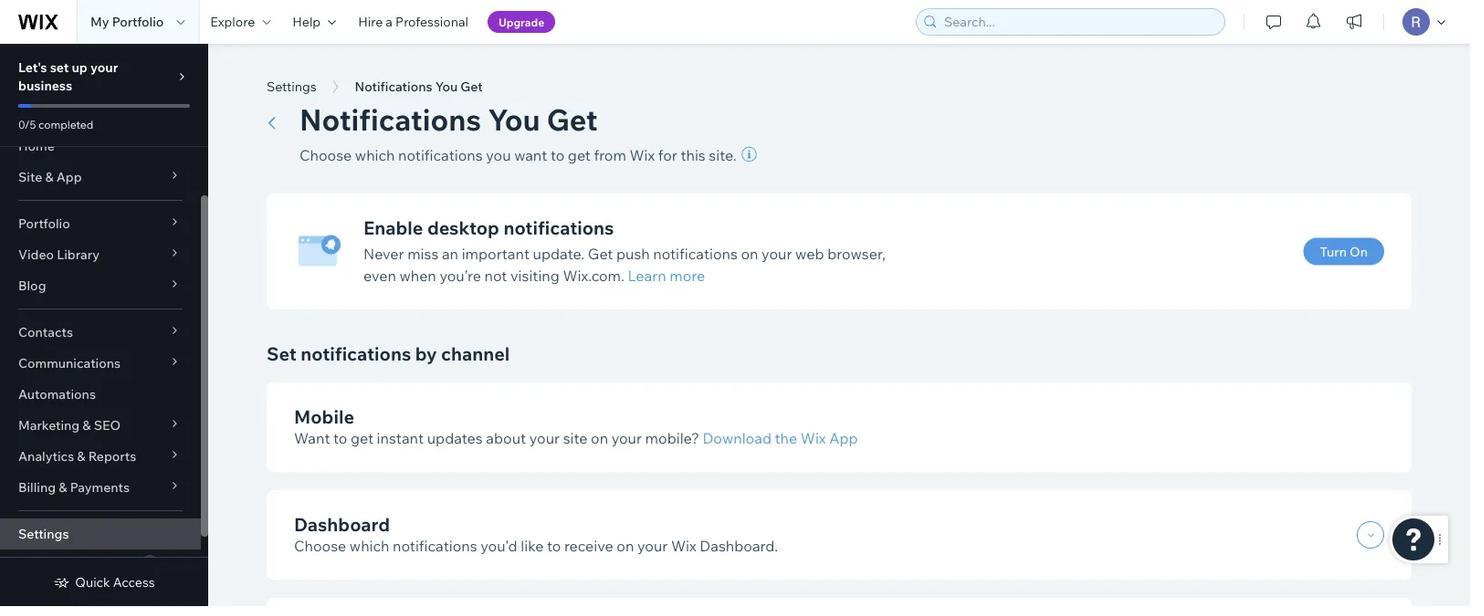 Task type: vqa. For each thing, say whether or not it's contained in the screenshot.
CONNECT to the left
no



Task type: locate. For each thing, give the bounding box(es) containing it.
0 vertical spatial which
[[355, 146, 395, 164]]

your inside never miss an important update. get push notifications on your web browser, even when you're not visiting wix.com.
[[762, 245, 792, 263]]

& left seo
[[82, 417, 91, 433]]

settings inside sidebar element
[[18, 526, 69, 542]]

wix
[[630, 146, 655, 164], [801, 429, 826, 448], [671, 537, 697, 555]]

0 vertical spatial notifications
[[355, 79, 432, 95]]

which inside "dashboard choose which notifications you'd like to receive on your wix dashboard."
[[350, 537, 390, 555]]

turn on
[[1320, 243, 1368, 259]]

choose
[[300, 146, 352, 164], [294, 537, 346, 555]]

more
[[670, 267, 705, 285]]

billing & payments button
[[0, 472, 201, 503]]

&
[[45, 169, 54, 185], [82, 417, 91, 433], [77, 448, 85, 464], [59, 479, 67, 495]]

notifications
[[355, 79, 432, 95], [300, 101, 481, 138]]

choose which notifications you want to get from wix for this site.
[[300, 146, 737, 164]]

wix left dashboard.
[[671, 537, 697, 555]]

turn
[[1320, 243, 1347, 259]]

home link
[[0, 131, 201, 162]]

0 horizontal spatial app
[[56, 169, 82, 185]]

0 vertical spatial portfolio
[[112, 14, 164, 30]]

notifications left you'd
[[393, 537, 477, 555]]

choose down settings 'button'
[[300, 146, 352, 164]]

video
[[18, 247, 54, 263]]

enable desktop notifications image
[[294, 227, 343, 276]]

about
[[486, 429, 526, 448]]

1 horizontal spatial on
[[617, 537, 634, 555]]

choose down dashboard
[[294, 537, 346, 555]]

0 vertical spatial app
[[56, 169, 82, 185]]

instant
[[377, 429, 424, 448]]

upgrade button
[[488, 11, 555, 33]]

receive
[[564, 537, 614, 555]]

1 vertical spatial to
[[333, 429, 347, 448]]

1 vertical spatial get
[[547, 101, 598, 138]]

notifications you get down the hire a professional link
[[355, 79, 483, 95]]

hire a professional link
[[347, 0, 479, 44]]

to
[[551, 146, 565, 164], [333, 429, 347, 448], [547, 537, 561, 555]]

1 vertical spatial wix
[[801, 429, 826, 448]]

on inside "dashboard choose which notifications you'd like to receive on your wix dashboard."
[[617, 537, 634, 555]]

1 vertical spatial notifications you get
[[300, 101, 598, 138]]

set notifications by channel
[[267, 342, 510, 365]]

on left web
[[741, 245, 758, 263]]

the
[[775, 429, 798, 448]]

to down mobile
[[333, 429, 347, 448]]

notifications
[[398, 146, 483, 164], [504, 216, 614, 239], [653, 245, 738, 263], [301, 342, 411, 365], [393, 537, 477, 555]]

notifications up more
[[653, 245, 738, 263]]

get inside button
[[461, 79, 483, 95]]

0 horizontal spatial you
[[435, 79, 458, 95]]

2 vertical spatial get
[[588, 245, 613, 263]]

site & app
[[18, 169, 82, 185]]

you up "choose which notifications you want to get from wix for this site."
[[488, 101, 540, 138]]

payments
[[70, 479, 130, 495]]

on
[[741, 245, 758, 263], [591, 429, 608, 448], [617, 537, 634, 555]]

help button
[[282, 0, 347, 44]]

get
[[461, 79, 483, 95], [547, 101, 598, 138], [588, 245, 613, 263]]

sidebar element
[[0, 44, 208, 607]]

& right billing
[[59, 479, 67, 495]]

& for site
[[45, 169, 54, 185]]

settings down billing
[[18, 526, 69, 542]]

2 horizontal spatial on
[[741, 245, 758, 263]]

your right up
[[90, 59, 118, 75]]

0 vertical spatial settings
[[267, 79, 317, 95]]

1 horizontal spatial you
[[488, 101, 540, 138]]

1 vertical spatial get
[[351, 429, 374, 448]]

& inside 'dropdown button'
[[45, 169, 54, 185]]

on
[[1350, 243, 1368, 259]]

0 horizontal spatial get
[[351, 429, 374, 448]]

your inside let's set up your business
[[90, 59, 118, 75]]

browser,
[[828, 245, 886, 263]]

contacts
[[18, 324, 73, 340]]

2 horizontal spatial wix
[[801, 429, 826, 448]]

wix inside "dashboard choose which notifications you'd like to receive on your wix dashboard."
[[671, 537, 697, 555]]

wix right the
[[801, 429, 826, 448]]

automations link
[[0, 379, 201, 410]]

your
[[90, 59, 118, 75], [762, 245, 792, 263], [529, 429, 560, 448], [612, 429, 642, 448], [637, 537, 668, 555]]

& inside dropdown button
[[82, 417, 91, 433]]

get left the instant at left bottom
[[351, 429, 374, 448]]

library
[[57, 247, 99, 263]]

you
[[435, 79, 458, 95], [488, 101, 540, 138]]

1 vertical spatial on
[[591, 429, 608, 448]]

notifications inside button
[[355, 79, 432, 95]]

get up wix.com.
[[588, 245, 613, 263]]

notifications you get inside button
[[355, 79, 483, 95]]

2 vertical spatial on
[[617, 537, 634, 555]]

0 vertical spatial you
[[435, 79, 458, 95]]

portfolio right my
[[112, 14, 164, 30]]

download the wix app button
[[703, 427, 858, 449]]

which down dashboard
[[350, 537, 390, 555]]

let's set up your business
[[18, 59, 118, 94]]

push
[[616, 245, 650, 263]]

0 vertical spatial wix
[[630, 146, 655, 164]]

0 horizontal spatial settings
[[18, 526, 69, 542]]

mobile?
[[645, 429, 700, 448]]

0 vertical spatial get
[[461, 79, 483, 95]]

settings for settings link
[[18, 526, 69, 542]]

my
[[90, 14, 109, 30]]

0 vertical spatial to
[[551, 146, 565, 164]]

portfolio
[[112, 14, 164, 30], [18, 216, 70, 232]]

help
[[293, 14, 321, 30]]

web
[[795, 245, 824, 263]]

1 horizontal spatial app
[[829, 429, 858, 448]]

1 horizontal spatial settings
[[267, 79, 317, 95]]

get down professional
[[461, 79, 483, 95]]

& inside popup button
[[59, 479, 67, 495]]

0 vertical spatial get
[[568, 146, 591, 164]]

0 vertical spatial on
[[741, 245, 758, 263]]

notifications down a
[[355, 79, 432, 95]]

1 vertical spatial settings
[[18, 526, 69, 542]]

important
[[462, 245, 530, 263]]

1 vertical spatial which
[[350, 537, 390, 555]]

notifications down the notifications you get button
[[300, 101, 481, 138]]

app right the site
[[56, 169, 82, 185]]

notifications you get
[[355, 79, 483, 95], [300, 101, 598, 138]]

your right the receive
[[637, 537, 668, 555]]

on right the receive
[[617, 537, 634, 555]]

on inside never miss an important update. get push notifications on your web browser, even when you're not visiting wix.com.
[[741, 245, 758, 263]]

0 vertical spatial notifications you get
[[355, 79, 483, 95]]

wix left for
[[630, 146, 655, 164]]

portfolio inside dropdown button
[[18, 216, 70, 232]]

1 horizontal spatial portfolio
[[112, 14, 164, 30]]

professional
[[396, 14, 468, 30]]

0 horizontal spatial on
[[591, 429, 608, 448]]

settings down help
[[267, 79, 317, 95]]

& inside 'popup button'
[[77, 448, 85, 464]]

completed
[[38, 117, 93, 131]]

& left reports
[[77, 448, 85, 464]]

you down professional
[[435, 79, 458, 95]]

2 vertical spatial to
[[547, 537, 561, 555]]

1 horizontal spatial wix
[[671, 537, 697, 555]]

update.
[[533, 245, 585, 263]]

to right like
[[547, 537, 561, 555]]

1 vertical spatial app
[[829, 429, 858, 448]]

notifications left you
[[398, 146, 483, 164]]

an
[[442, 245, 458, 263]]

& right the site
[[45, 169, 54, 185]]

home
[[18, 138, 55, 154]]

2 vertical spatial wix
[[671, 537, 697, 555]]

on for dashboard
[[617, 537, 634, 555]]

1 horizontal spatial get
[[568, 146, 591, 164]]

marketing
[[18, 417, 80, 433]]

which up enable
[[355, 146, 395, 164]]

get left from
[[568, 146, 591, 164]]

on right site
[[591, 429, 608, 448]]

seo
[[94, 417, 121, 433]]

your inside "dashboard choose which notifications you'd like to receive on your wix dashboard."
[[637, 537, 668, 555]]

1 vertical spatial choose
[[294, 537, 346, 555]]

mobile
[[294, 405, 354, 428]]

quick access
[[75, 574, 155, 590]]

notifications you get down the notifications you get button
[[300, 101, 598, 138]]

to right the want
[[551, 146, 565, 164]]

get
[[568, 146, 591, 164], [351, 429, 374, 448]]

let's
[[18, 59, 47, 75]]

portfolio up video
[[18, 216, 70, 232]]

settings inside 'button'
[[267, 79, 317, 95]]

1 vertical spatial portfolio
[[18, 216, 70, 232]]

0 horizontal spatial portfolio
[[18, 216, 70, 232]]

app right the
[[829, 429, 858, 448]]

your left web
[[762, 245, 792, 263]]

site & app button
[[0, 162, 201, 193]]

get up from
[[547, 101, 598, 138]]

never miss an important update. get push notifications on your web browser, even when you're not visiting wix.com.
[[363, 245, 886, 285]]



Task type: describe. For each thing, give the bounding box(es) containing it.
when
[[399, 267, 436, 285]]

upgrade
[[499, 15, 544, 29]]

& for marketing
[[82, 417, 91, 433]]

notifications up update.
[[504, 216, 614, 239]]

enable
[[363, 216, 423, 239]]

0 horizontal spatial wix
[[630, 146, 655, 164]]

you're
[[440, 267, 481, 285]]

to inside mobile want to get instant updates about your site on your mobile? download the wix app
[[333, 429, 347, 448]]

channel
[[441, 342, 510, 365]]

blog
[[18, 278, 46, 294]]

wix.com.
[[563, 267, 625, 285]]

learn
[[628, 267, 666, 285]]

settings link
[[0, 519, 201, 550]]

analytics & reports button
[[0, 441, 201, 472]]

quick
[[75, 574, 110, 590]]

for
[[658, 146, 677, 164]]

set
[[267, 342, 297, 365]]

notifications you get button
[[346, 73, 492, 100]]

notifications inside never miss an important update. get push notifications on your web browser, even when you're not visiting wix.com.
[[653, 245, 738, 263]]

enable desktop notifications
[[363, 216, 614, 239]]

learn more link
[[628, 265, 705, 287]]

a
[[386, 14, 393, 30]]

0/5
[[18, 117, 36, 131]]

you inside button
[[435, 79, 458, 95]]

explore
[[210, 14, 255, 30]]

automations
[[18, 386, 96, 402]]

business
[[18, 78, 72, 94]]

download
[[703, 429, 772, 448]]

learn more
[[628, 267, 705, 285]]

portfolio button
[[0, 208, 201, 239]]

analytics
[[18, 448, 74, 464]]

app inside 'dropdown button'
[[56, 169, 82, 185]]

set
[[50, 59, 69, 75]]

video library
[[18, 247, 99, 263]]

mobile want to get instant updates about your site on your mobile? download the wix app
[[294, 405, 858, 448]]

access
[[113, 574, 155, 590]]

site.
[[709, 146, 737, 164]]

0/5 completed
[[18, 117, 93, 131]]

notifications left by
[[301, 342, 411, 365]]

on for never
[[741, 245, 758, 263]]

1 vertical spatial notifications
[[300, 101, 481, 138]]

not
[[485, 267, 507, 285]]

you'd
[[481, 537, 518, 555]]

even
[[363, 267, 396, 285]]

want
[[514, 146, 547, 164]]

never
[[363, 245, 404, 263]]

updates
[[427, 429, 483, 448]]

dashboard.
[[700, 537, 778, 555]]

notifications inside "dashboard choose which notifications you'd like to receive on your wix dashboard."
[[393, 537, 477, 555]]

to inside "dashboard choose which notifications you'd like to receive on your wix dashboard."
[[547, 537, 561, 555]]

dashboard
[[294, 513, 390, 536]]

wix inside mobile want to get instant updates about your site on your mobile? download the wix app
[[801, 429, 826, 448]]

video library button
[[0, 239, 201, 270]]

marketing & seo
[[18, 417, 121, 433]]

settings for settings 'button'
[[267, 79, 317, 95]]

on inside mobile want to get instant updates about your site on your mobile? download the wix app
[[591, 429, 608, 448]]

0 vertical spatial choose
[[300, 146, 352, 164]]

quick access button
[[53, 574, 155, 591]]

settings button
[[258, 73, 326, 100]]

visiting
[[510, 267, 560, 285]]

site
[[18, 169, 42, 185]]

get inside mobile want to get instant updates about your site on your mobile? download the wix app
[[351, 429, 374, 448]]

choose inside "dashboard choose which notifications you'd like to receive on your wix dashboard."
[[294, 537, 346, 555]]

app inside mobile want to get instant updates about your site on your mobile? download the wix app
[[829, 429, 858, 448]]

hire a professional
[[358, 14, 468, 30]]

get inside never miss an important update. get push notifications on your web browser, even when you're not visiting wix.com.
[[588, 245, 613, 263]]

my portfolio
[[90, 14, 164, 30]]

billing & payments
[[18, 479, 130, 495]]

contacts button
[[0, 317, 201, 348]]

from
[[594, 146, 626, 164]]

dashboard choose which notifications you'd like to receive on your wix dashboard.
[[294, 513, 778, 555]]

& for analytics
[[77, 448, 85, 464]]

analytics & reports
[[18, 448, 136, 464]]

this
[[681, 146, 706, 164]]

up
[[72, 59, 88, 75]]

blog button
[[0, 270, 201, 301]]

your left site
[[529, 429, 560, 448]]

want
[[294, 429, 330, 448]]

1 vertical spatial you
[[488, 101, 540, 138]]

you
[[486, 146, 511, 164]]

by
[[415, 342, 437, 365]]

billing
[[18, 479, 56, 495]]

marketing & seo button
[[0, 410, 201, 441]]

Search... field
[[939, 9, 1219, 35]]

your left mobile?
[[612, 429, 642, 448]]

miss
[[407, 245, 439, 263]]

desktop
[[427, 216, 499, 239]]

reports
[[88, 448, 136, 464]]

communications
[[18, 355, 121, 371]]

communications button
[[0, 348, 201, 379]]

& for billing
[[59, 479, 67, 495]]

like
[[521, 537, 544, 555]]

site
[[563, 429, 588, 448]]



